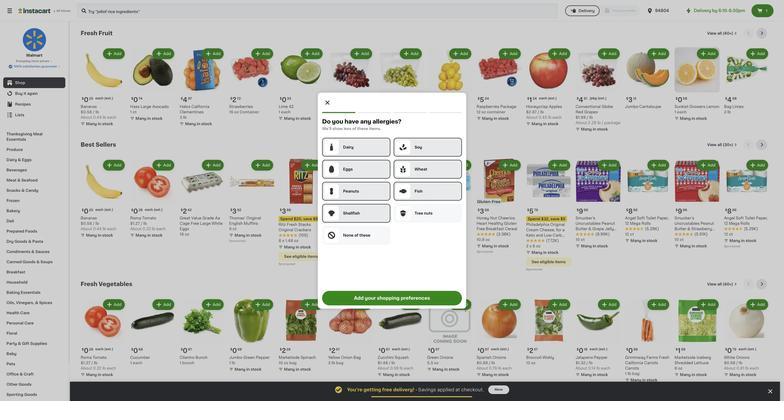Task type: vqa. For each thing, say whether or not it's contained in the screenshot.
topmost Rewards
no



Task type: locate. For each thing, give the bounding box(es) containing it.
1 bananas from the top
[[81, 105, 97, 109]]

2 peanut from the left
[[701, 222, 715, 226]]

grapes inside sun harvest seedless red grapes $2.18 / lb about 2.4 lb / package
[[337, 110, 351, 114]]

2 spend from the left
[[528, 217, 541, 221]]

2 $ 0 97 from the left
[[429, 348, 440, 354]]

again
[[27, 92, 38, 96]]

goods
[[14, 240, 27, 244], [23, 261, 36, 264], [19, 383, 32, 387], [24, 393, 37, 397]]

1 57 from the left
[[534, 349, 538, 352]]

add your shopping preferences element
[[318, 93, 467, 309]]

spend up "ritz"
[[281, 217, 293, 221]]

smucker's up grape
[[576, 217, 596, 220]]

(est.) inside $ 1 24 each (est.)
[[548, 97, 557, 100]]

sponsored badge image for $ 8 86
[[725, 245, 741, 248]]

$0.28 each (estimated) element
[[130, 206, 176, 216], [81, 346, 126, 356]]

care
[[20, 312, 30, 315], [24, 322, 34, 326]]

1 horizontal spatial green
[[378, 105, 390, 109]]

fresh down $20,
[[287, 223, 298, 227]]

$5 right $20,
[[313, 217, 318, 221]]

2 bananas $0.58 / lb about 0.44 lb each from the top
[[81, 217, 117, 231]]

view for 8
[[708, 143, 717, 147]]

1 view from the top
[[708, 31, 717, 35]]

2 up broccoli
[[530, 348, 534, 354]]

0 horizontal spatial eggs
[[22, 158, 32, 162]]

sandwich for strawberry
[[684, 233, 703, 237]]

save for 5
[[551, 217, 560, 221]]

2 vertical spatial free
[[477, 227, 485, 231]]

these down (7.53k) in the left of the page
[[360, 234, 371, 238]]

4 up bag limes 2 lb at right
[[728, 97, 732, 103]]

sandwich for grape
[[576, 233, 595, 237]]

delivery button
[[566, 5, 600, 16]]

1 horizontal spatial butter
[[675, 227, 687, 231]]

3 up jumbo cantaloupe
[[629, 97, 633, 103]]

2 $0.25 each (estimated) element from the top
[[81, 206, 126, 216]]

main content
[[70, 22, 781, 402]]

sandwich down grape
[[576, 233, 595, 237]]

onions for $ 0 79
[[737, 356, 750, 360]]

jalapeno
[[576, 356, 594, 360]]

/pkg
[[590, 97, 597, 100]]

4 left 51
[[579, 97, 584, 103]]

1 $5 from the left
[[313, 217, 318, 221]]

1 great from the left
[[180, 217, 190, 220]]

x for 3
[[282, 239, 285, 243]]

72 up strawberries
[[237, 97, 241, 100]]

floral link
[[3, 329, 65, 339]]

many
[[284, 117, 295, 121], [136, 117, 147, 121], [482, 117, 493, 121], [681, 117, 691, 121], [86, 122, 97, 126], [185, 122, 196, 126], [532, 122, 543, 126], [334, 128, 345, 131], [581, 128, 592, 131], [86, 234, 97, 238], [136, 234, 147, 238], [235, 234, 246, 238], [383, 234, 394, 238], [631, 239, 642, 243], [334, 239, 345, 243], [730, 239, 741, 243], [482, 245, 493, 248], [581, 245, 592, 248], [681, 245, 691, 248], [284, 246, 295, 250], [532, 251, 543, 255], [284, 368, 295, 372], [433, 368, 444, 372], [235, 368, 246, 372], [86, 374, 97, 377], [383, 374, 394, 377], [482, 374, 493, 377], [581, 374, 592, 377], [681, 374, 691, 377], [730, 374, 741, 377], [631, 379, 642, 383]]

about inside white onions $0.98 / lb about 0.81 lb each
[[725, 367, 736, 371]]

0 horizontal spatial uncrustables
[[576, 222, 601, 226]]

0 vertical spatial items
[[308, 255, 319, 259]]

oz down cage
[[185, 233, 189, 237]]

1 vertical spatial bag
[[378, 110, 385, 114]]

oz inside great value grade aa cage free large white eggs 18 oz
[[185, 233, 189, 237]]

about inside sun harvest seedless red grapes $2.18 / lb about 2.4 lb / package
[[328, 121, 340, 125]]

2 0.44 from the top
[[93, 227, 102, 231]]

1 vertical spatial jumbo
[[229, 356, 243, 360]]

1 horizontal spatial pepper
[[595, 356, 608, 360]]

1 onions from the left
[[440, 356, 454, 360]]

prices
[[40, 60, 49, 63]]

lemons
[[428, 110, 443, 114]]

1 save from the left
[[303, 217, 312, 221]]

1 4 from the left
[[183, 97, 187, 103]]

everyday
[[16, 60, 30, 63]]

42 right lime
[[289, 105, 294, 109]]

2 save from the left
[[551, 217, 560, 221]]

great up drinking
[[428, 217, 438, 220]]

2 horizontal spatial 68
[[485, 209, 489, 212]]

1 $ 0 68 from the left
[[131, 348, 143, 354]]

onions inside white onions $0.98 / lb about 0.81 lb each
[[737, 356, 750, 360]]

0 horizontal spatial 72
[[237, 97, 241, 100]]

1 $ 0 25 from the top
[[82, 97, 93, 103]]

$ 22 18
[[329, 209, 344, 215]]

original down "ritz"
[[279, 229, 294, 232]]

grapes down harvest
[[337, 110, 351, 114]]

1 (5.29k) from the left
[[646, 227, 660, 231]]

1 horizontal spatial 86
[[733, 209, 737, 212]]

10 ct down smucker's uncrustables peanut butter & grape jelly sandwich
[[576, 238, 585, 242]]

2 down lifestyle
[[527, 245, 529, 248]]

1 package from the left
[[355, 121, 371, 125]]

see eligible items button down the "(7.72k)"
[[527, 258, 572, 267]]

0 vertical spatial eggs
[[22, 158, 32, 162]]

1 spend from the left
[[281, 217, 293, 221]]

1 vertical spatial bananas $0.58 / lb about 0.44 lb each
[[81, 217, 117, 231]]

essentials up oils, vinegars, & spices
[[21, 291, 41, 295]]

97 up 'halos'
[[188, 97, 192, 100]]

2 9 from the left
[[678, 209, 683, 215]]

1 10 ct from the left
[[576, 238, 585, 242]]

0 vertical spatial view all (40+)
[[708, 31, 734, 35]]

0 vertical spatial of
[[353, 127, 357, 131]]

3 for $ 3 68
[[480, 209, 484, 215]]

prepared
[[6, 230, 24, 234]]

vegetables
[[99, 282, 132, 287]]

oils, vinegars, & spices
[[6, 301, 52, 305]]

None search field
[[77, 3, 559, 18]]

1 horizontal spatial angel
[[725, 217, 736, 220]]

fresh vegetables
[[81, 282, 132, 287]]

broccoli
[[527, 356, 542, 360]]

/ inside zucchini squash $1.48 / lb about 0.59 lb each
[[389, 362, 391, 366]]

carrots down farms
[[645, 362, 659, 366]]

1 horizontal spatial package
[[407, 121, 423, 125]]

1 horizontal spatial 72
[[386, 209, 390, 212]]

10 ct
[[576, 238, 585, 242], [675, 238, 684, 242]]

peanut inside smucker's uncrustables peanut butter & grape jelly sandwich
[[602, 222, 616, 226]]

2 rolls from the left
[[741, 222, 750, 226]]

of down (7.53k) in the left of the page
[[355, 234, 359, 238]]

96 for smucker's uncrustables peanut butter & grape jelly sandwich
[[584, 209, 589, 212]]

x left 1.48
[[282, 239, 285, 243]]

(5.51k)
[[695, 233, 708, 237]]

green inside the green onions 5.5 oz
[[428, 356, 439, 360]]

2 view all (40+) button from the top
[[706, 279, 740, 290]]

0 horizontal spatial (5.29k)
[[646, 227, 660, 231]]

4 inside $4.51 per package (estimated) element
[[579, 97, 584, 103]]

shopping
[[377, 296, 400, 301]]

57 for yellow
[[336, 349, 340, 352]]

$1.98 up items.
[[378, 116, 388, 120]]

uncrustables for strawberry
[[675, 222, 700, 226]]

harvest
[[337, 105, 351, 109]]

baby link
[[3, 349, 65, 360]]

allergies?
[[373, 119, 402, 124]]

peanut up jelly at the right of the page
[[602, 222, 616, 226]]

checkout.
[[462, 388, 484, 393]]

delivery inside delivery button
[[579, 9, 595, 13]]

oz inside raspberries package 12 oz container
[[482, 110, 486, 114]]

$5 up a
[[561, 217, 566, 221]]

sponsored badge image
[[229, 240, 246, 243], [725, 245, 741, 248], [477, 251, 493, 254], [279, 263, 295, 266], [527, 268, 543, 272]]

$5 for 5
[[561, 217, 566, 221]]

original up "for"
[[551, 223, 565, 227]]

sporting goods link
[[3, 390, 65, 400]]

$0.25 each (estimated) element for 4
[[81, 95, 126, 104]]

butter
[[576, 227, 588, 231], [675, 227, 687, 231]]

& left gift
[[18, 342, 21, 346]]

0 horizontal spatial 86
[[634, 209, 638, 212]]

$ inside $ 3 88
[[280, 209, 282, 212]]

0 vertical spatial eligible
[[293, 255, 307, 259]]

2 up cage
[[183, 209, 187, 215]]

each (est.) inside $0.87 each (estimated) element
[[392, 348, 410, 352]]

1 seedless from the left
[[352, 105, 370, 109]]

dairy for dairy & eggs
[[6, 158, 17, 162]]

$ inside $ 0 18 each (est.)
[[577, 349, 579, 352]]

1 all from the top
[[718, 31, 723, 35]]

2 10 ct from the left
[[675, 238, 684, 242]]

lb inside halos california clementines 3 lb
[[183, 116, 187, 120]]

42 inside lime 42 1 each
[[289, 105, 294, 109]]

8 inside marketside iceberg shredded lettuce 8 oz
[[675, 367, 678, 371]]

1 vertical spatial item carousel region
[[81, 140, 770, 275]]

0 vertical spatial 42
[[289, 105, 294, 109]]

2 horizontal spatial 28
[[287, 349, 291, 352]]

18 up jalapeno
[[584, 349, 588, 352]]

see eligible items button for 5
[[527, 258, 572, 267]]

save for 3
[[303, 217, 312, 221]]

2 vertical spatial all
[[718, 283, 723, 287]]

2 sandwich from the left
[[684, 233, 703, 237]]

1 mega from the left
[[630, 222, 641, 226]]

do you have any allergies? we'll show less of these items.
[[322, 119, 402, 131]]

office
[[6, 373, 19, 377]]

1 inside hass large avocado 1 ct
[[130, 110, 132, 114]]

2 horizontal spatial 98
[[733, 97, 737, 100]]

2 all from the top
[[718, 143, 723, 147]]

$1.24 each (estimated) element
[[527, 95, 572, 104]]

68 for cucumber
[[139, 349, 143, 352]]

2 vertical spatial eggs
[[180, 227, 189, 231]]

0 horizontal spatial $ 2 57
[[329, 348, 340, 354]]

0 horizontal spatial $ 0 97
[[181, 348, 192, 354]]

97 inside $ 4 97
[[188, 97, 192, 100]]

57 up broccoli
[[534, 349, 538, 352]]

dairy for dairy
[[343, 145, 354, 149]]

butter up jam at the right bottom of page
[[675, 227, 687, 231]]

1 vertical spatial white
[[725, 356, 736, 360]]

white down aa
[[212, 222, 223, 226]]

2 57 from the left
[[336, 349, 340, 352]]

42 up cage
[[188, 209, 192, 212]]

eligible for 5
[[540, 261, 555, 264]]

1 $ 0 97 from the left
[[181, 348, 192, 354]]

1 horizontal spatial save
[[551, 217, 560, 221]]

1 butter from the left
[[576, 227, 588, 231]]

& inside smucker's uncrustables peanut butter & strawberry jam sandwich
[[688, 227, 691, 231]]

grimmway
[[626, 356, 646, 360]]

1 item carousel region from the top
[[81, 28, 770, 135]]

0 horizontal spatial green
[[244, 356, 255, 360]]

$1.32
[[576, 362, 586, 366]]

goods down prepared foods
[[14, 240, 27, 244]]

92
[[237, 209, 242, 212]]

sporting goods
[[6, 393, 37, 397]]

1 view all (40+) button from the top
[[706, 28, 740, 39]]

large down 74
[[141, 105, 151, 109]]

goods up sporting goods
[[19, 383, 32, 387]]

goods for other
[[19, 383, 32, 387]]

8
[[629, 209, 633, 215], [728, 209, 732, 215], [279, 239, 281, 243], [533, 245, 536, 248], [675, 367, 678, 371]]

1 horizontal spatial white
[[725, 356, 736, 360]]

1 value from the left
[[191, 217, 202, 220]]

bananas for 4
[[81, 105, 97, 109]]

1 uncrustables from the left
[[576, 222, 601, 226]]

smucker's for smucker's uncrustables peanut butter & grape jelly sandwich
[[576, 217, 596, 220]]

9 for smucker's uncrustables peanut butter & strawberry jam sandwich
[[678, 209, 683, 215]]

$ 2 42
[[181, 209, 192, 215]]

all for 8
[[718, 143, 723, 147]]

0 vertical spatial see eligible items
[[284, 255, 319, 259]]

honey nut cheerios heart healthy gluten free breakfast cereal
[[477, 217, 518, 231]]

fresh inside grimmway farms fresh california carrots carrots 1 lb bag
[[660, 356, 670, 360]]

growers
[[690, 105, 706, 109]]

0 horizontal spatial large
[[141, 105, 151, 109]]

california down $3.92 element
[[445, 105, 463, 109]]

9 up smucker's uncrustables peanut butter & strawberry jam sandwich on the bottom right
[[678, 209, 683, 215]]

$ 0 68 up jumbo green pepper 1 lb
[[230, 348, 242, 354]]

68 for honey nut cheerios heart healthy gluten free breakfast cereal
[[485, 209, 489, 212]]

see eligible items button for 3
[[279, 252, 324, 262]]

72 up the beef
[[386, 209, 390, 212]]

0 horizontal spatial 12 ct
[[328, 233, 337, 237]]

breakfast down healthy
[[486, 227, 504, 231]]

marketside for 2
[[279, 356, 300, 360]]

1 horizontal spatial onions
[[493, 356, 507, 360]]

3 inside the 'yellow onion bag 3 lb bag'
[[328, 362, 331, 366]]

1 horizontal spatial $1.27
[[130, 222, 140, 226]]

0 horizontal spatial 10 ct
[[576, 238, 585, 242]]

1 0.44 from the top
[[93, 116, 102, 120]]

3 12 ct from the left
[[725, 233, 734, 237]]

1 soft from the left
[[637, 217, 645, 220]]

sandwich inside smucker's uncrustables peanut butter & strawberry jam sandwich
[[684, 233, 703, 237]]

2 smucker's from the left
[[675, 217, 695, 220]]

98 up shredded
[[682, 349, 686, 352]]

0 vertical spatial $ 0 28
[[131, 209, 143, 215]]

2 angel soft toilet paper, 12 mega rolls from the left
[[725, 217, 768, 226]]

0 horizontal spatial seedless
[[352, 105, 370, 109]]

each (est.) inside $0.67 each (estimated) element
[[492, 348, 509, 352]]

3 left 88
[[282, 209, 286, 215]]

see eligible items for 3
[[284, 255, 319, 259]]

free right cage
[[191, 222, 199, 226]]

1 vertical spatial 72
[[386, 209, 390, 212]]

great
[[180, 217, 190, 220], [428, 217, 438, 220]]

jumbo for jumbo green pepper 1 lb
[[229, 356, 243, 360]]

angel soft toilet paper, 12 mega rolls
[[626, 217, 669, 226], [725, 217, 768, 226]]

2 value from the left
[[439, 217, 449, 220]]

0.44
[[93, 116, 102, 120], [93, 227, 102, 231]]

10 down smucker's uncrustables peanut butter & grape jelly sandwich
[[576, 238, 580, 242]]

red inside sun harvest seedless red grapes $2.18 / lb about 2.4 lb / package
[[328, 110, 336, 114]]

3 down 'halos'
[[180, 116, 182, 120]]

1 inside cucumber 1 each
[[130, 362, 132, 366]]

nut
[[491, 217, 497, 220]]

$ 3 92
[[230, 209, 242, 215]]

dry goods & pasta link
[[3, 237, 65, 247]]

at
[[456, 388, 460, 393]]

2 $5 from the left
[[561, 217, 566, 221]]

2 $0.58 from the top
[[81, 222, 92, 226]]

personal care
[[6, 322, 34, 326]]

0 horizontal spatial bag
[[289, 362, 297, 366]]

original inside the ritz fresh stacks original crackers
[[279, 229, 294, 232]]

1 $0.25 each (estimated) element from the top
[[81, 95, 126, 104]]

walmart link
[[22, 28, 46, 58]]

1 horizontal spatial toilet
[[745, 217, 756, 220]]

& left candy
[[21, 189, 25, 193]]

1 vertical spatial 0.44
[[93, 227, 102, 231]]

2 pepper from the left
[[595, 356, 608, 360]]

select-
[[343, 217, 357, 220]]

each
[[95, 97, 104, 100], [539, 97, 548, 100], [281, 110, 291, 114], [678, 110, 687, 114], [107, 116, 117, 120], [553, 116, 562, 120], [95, 209, 104, 212], [145, 209, 153, 212], [107, 227, 117, 231], [156, 227, 166, 231], [95, 348, 104, 352], [392, 348, 401, 352], [492, 348, 500, 352], [590, 348, 598, 352], [739, 348, 747, 352], [133, 362, 142, 366], [107, 367, 116, 371], [404, 367, 414, 371], [503, 367, 512, 371], [601, 367, 611, 371], [750, 367, 760, 371]]

2 $ 2 57 from the left
[[329, 348, 340, 354]]

16 down strawberries
[[229, 110, 234, 114]]

package inside green seedless grapes bag $1.98 / lb about 2.43 lb / package
[[407, 121, 423, 125]]

80%/20%
[[378, 222, 396, 226]]

3 package from the left
[[605, 121, 621, 125]]

1 $ 9 96 from the left
[[577, 209, 589, 215]]

farms
[[647, 356, 659, 360]]

sponsored badge image for $ 3 68
[[477, 251, 493, 254]]

0 vertical spatial 16
[[229, 110, 234, 114]]

(est.) inside $4.51 per package (estimated) element
[[598, 97, 607, 100]]

essentials inside 'link'
[[21, 291, 41, 295]]

peanut inside smucker's uncrustables peanut butter & strawberry jam sandwich
[[701, 222, 715, 226]]

0 horizontal spatial $ 9 96
[[577, 209, 589, 215]]

essentials down thanksgiving
[[6, 138, 26, 142]]

(est.) inside $0.87 each (estimated) element
[[401, 348, 410, 352]]

free up nut
[[492, 200, 501, 204]]

$0.25 each (estimated) element
[[81, 95, 126, 104], [81, 206, 126, 216]]

oz right 10.8
[[486, 238, 490, 242]]

health care
[[6, 312, 30, 315]]

$1.98 for bag
[[378, 116, 388, 120]]

$ 0 97
[[181, 348, 192, 354], [429, 348, 440, 354]]

honeycrisp
[[527, 105, 549, 109]]

0 vertical spatial tomato
[[142, 217, 156, 220]]

0 horizontal spatial spend
[[281, 217, 293, 221]]

1 horizontal spatial 18
[[340, 209, 344, 212]]

0 horizontal spatial x
[[282, 239, 285, 243]]

green for oz
[[428, 356, 439, 360]]

smucker's inside smucker's uncrustables peanut butter & grape jelly sandwich
[[576, 217, 596, 220]]

2 mega from the left
[[730, 222, 740, 226]]

$ inside $ 2 28
[[280, 349, 282, 352]]

0 horizontal spatial delivery
[[579, 9, 595, 13]]

2 horizontal spatial green
[[428, 356, 439, 360]]

98 up limes
[[733, 97, 737, 100]]

oz inside the green onions 5.5 oz
[[435, 362, 439, 366]]

2 vertical spatial view
[[708, 283, 717, 287]]

marketside up shredded
[[675, 356, 696, 360]]

grapes down conventional
[[585, 110, 598, 114]]

oz inside marketside spinach 10 oz bag
[[284, 362, 289, 366]]

3 onions from the left
[[737, 356, 750, 360]]

eggs down cage
[[180, 227, 189, 231]]

bag inside grimmway farms fresh california carrots carrots 1 lb bag
[[633, 373, 640, 376]]

$ 9 96 for smucker's uncrustables peanut butter & grape jelly sandwich
[[577, 209, 589, 215]]

2 $ 0 25 from the top
[[82, 209, 93, 215]]

1 vertical spatial eligible
[[540, 261, 555, 264]]

grimmway farms fresh california carrots carrots 1 lb bag
[[626, 356, 670, 376]]

see eligible items down 1.48
[[284, 255, 319, 259]]

buy
[[15, 92, 23, 96]]

1 horizontal spatial peanut
[[701, 222, 715, 226]]

0 vertical spatial white
[[212, 222, 223, 226]]

canned
[[6, 261, 22, 264]]

0 vertical spatial these
[[358, 127, 369, 131]]

(40+) for 0
[[723, 31, 734, 35]]

see eligible items down the "(7.72k)"
[[532, 261, 566, 264]]

4 for $ 4 51
[[579, 97, 584, 103]]

fresh inside the ritz fresh stacks original crackers
[[287, 223, 298, 227]]

9 up smucker's uncrustables peanut butter & grape jelly sandwich
[[579, 209, 584, 215]]

green inside jumbo green pepper 1 lb
[[244, 356, 255, 360]]

2 for broccoli wokly
[[530, 348, 534, 354]]

/
[[93, 110, 95, 114], [538, 110, 540, 114], [339, 116, 341, 120], [389, 116, 391, 120], [587, 116, 589, 120], [352, 121, 354, 125], [404, 121, 406, 125], [602, 121, 604, 125], [93, 222, 95, 226], [141, 222, 143, 226], [91, 362, 93, 366], [389, 362, 391, 366], [489, 362, 491, 366], [587, 362, 589, 366], [737, 362, 739, 366]]

0 vertical spatial 18
[[340, 209, 344, 212]]

2 uncrustables from the left
[[675, 222, 700, 226]]

lb inside the 'yellow onion bag 3 lb bag'
[[332, 362, 335, 366]]

white up $0.98
[[725, 356, 736, 360]]

2 25 from the top
[[89, 209, 93, 212]]

2 12 ct from the left
[[328, 233, 337, 237]]

1 $1.98 from the left
[[378, 116, 388, 120]]

0 horizontal spatial eligible
[[293, 255, 307, 259]]

1 $0.58 from the top
[[81, 110, 92, 114]]

1 vertical spatial all
[[718, 143, 723, 147]]

3 all from the top
[[718, 283, 723, 287]]

2 view all (40+) from the top
[[708, 283, 734, 287]]

in inside beef chuck, ground, 80%/20% 16 oz many in stock
[[395, 234, 399, 238]]

1 horizontal spatial $ 2 57
[[528, 348, 538, 354]]

bag down $ 4 98
[[725, 105, 732, 109]]

peanut up 'strawberry'
[[701, 222, 715, 226]]

1 horizontal spatial smucker's
[[675, 217, 695, 220]]

10.8
[[477, 238, 485, 242]]

2 $1.98 from the left
[[576, 116, 586, 120]]

spend $32, save $5
[[528, 217, 566, 221]]

4
[[183, 97, 187, 103], [579, 97, 584, 103], [728, 97, 732, 103]]

•
[[416, 388, 417, 393]]

oz down broccoli
[[531, 362, 536, 366]]

eggs up beverages link
[[22, 158, 32, 162]]

see eligible items button down 1.48
[[279, 252, 324, 262]]

goods down other goods link
[[24, 393, 37, 397]]

see eligible items for 5
[[532, 261, 566, 264]]

2 seedless from the left
[[391, 105, 408, 109]]

1 marketside from the left
[[279, 356, 300, 360]]

$ inside $ 0 58
[[676, 97, 678, 100]]

3 item carousel region from the top
[[81, 279, 770, 387]]

0 horizontal spatial roma
[[81, 356, 92, 360]]

cucumber
[[130, 356, 150, 360]]

51
[[584, 97, 588, 100]]

goods for canned
[[23, 261, 36, 264]]

1 horizontal spatial tomato
[[142, 217, 156, 220]]

eggs inside great value grade aa cage free large white eggs 18 oz
[[180, 227, 189, 231]]

$0.87 each (estimated) element
[[378, 346, 423, 356]]

2 view from the top
[[708, 143, 717, 147]]

sellers
[[96, 142, 116, 148]]

1 horizontal spatial roma tomato $1.27 / lb about 0.22 lb each
[[130, 217, 166, 231]]

bag inside green seedless grapes bag $1.98 / lb about 2.43 lb / package
[[378, 110, 385, 114]]

items for 5
[[555, 261, 566, 264]]

view all (40+) button for 1
[[706, 279, 740, 290]]

goods for sporting
[[24, 393, 37, 397]]

12 inside raspberries package 12 oz container
[[477, 110, 481, 114]]

$ 0 68 for cucumber
[[131, 348, 143, 354]]

1 smucker's from the left
[[576, 217, 596, 220]]

$ 9 96 up smucker's uncrustables peanut butter & strawberry jam sandwich on the bottom right
[[676, 209, 688, 215]]

57 up yellow
[[336, 349, 340, 352]]

original for muffins
[[247, 217, 261, 220]]

1 angel soft toilet paper, 12 mega rolls from the left
[[626, 217, 669, 226]]

10
[[576, 238, 580, 242], [675, 238, 679, 242], [279, 362, 283, 366]]

sandwich down 'strawberry'
[[684, 233, 703, 237]]

marketside inside marketside iceberg shredded lettuce 8 oz
[[675, 356, 696, 360]]

free down heart at the right bottom
[[477, 227, 485, 231]]

2 red from the left
[[576, 110, 584, 114]]

5 up drinking
[[431, 209, 435, 215]]

1 horizontal spatial rolls
[[741, 222, 750, 226]]

1 (40+) from the top
[[723, 31, 734, 35]]

& inside smucker's uncrustables peanut butter & grape jelly sandwich
[[589, 227, 592, 231]]

goods for dry
[[14, 240, 27, 244]]

2 vertical spatial 18
[[584, 349, 588, 352]]

free
[[383, 388, 392, 393]]

value left grade
[[191, 217, 202, 220]]

onions inside spanish onions $0.88 / lb about 0.76 lb each
[[493, 356, 507, 360]]

bag right onion at bottom left
[[354, 356, 361, 360]]

0 horizontal spatial 57
[[336, 349, 340, 352]]

prepared foods
[[6, 230, 37, 234]]

1 96 from the left
[[584, 209, 589, 212]]

$ 2 57 for yellow
[[329, 348, 340, 354]]

1 horizontal spatial seedless
[[391, 105, 408, 109]]

about inside spanish onions $0.88 / lb about 0.76 lb each
[[477, 367, 489, 371]]

1 horizontal spatial breakfast
[[486, 227, 504, 231]]

green inside green seedless grapes bag $1.98 / lb about 2.43 lb / package
[[378, 105, 390, 109]]

0 vertical spatial x
[[282, 239, 285, 243]]

oz inside marketside iceberg shredded lettuce 8 oz
[[679, 367, 683, 371]]

0 vertical spatial see
[[284, 255, 292, 259]]

about inside green seedless grapes bag $1.98 / lb about 2.43 lb / package
[[378, 121, 389, 125]]

10 for smucker's uncrustables peanut butter & grape jelly sandwich
[[576, 238, 580, 242]]

98 for 0
[[634, 349, 638, 352]]

each inside $ 0 18 each (est.)
[[590, 348, 598, 352]]

2 (40+) from the top
[[723, 283, 734, 287]]

3 4 from the left
[[728, 97, 732, 103]]

2 horizontal spatial 12 ct
[[725, 233, 734, 237]]

1 vertical spatial view
[[708, 143, 717, 147]]

3 view from the top
[[708, 283, 717, 287]]

1 25 from the top
[[89, 97, 93, 100]]

item carousel region
[[81, 28, 770, 135], [81, 140, 770, 275], [81, 279, 770, 387]]

2 bananas from the top
[[81, 217, 97, 220]]

12 ct
[[626, 233, 635, 237], [328, 233, 337, 237], [725, 233, 734, 237]]

1.48
[[286, 239, 293, 243]]

1 horizontal spatial (5.29k)
[[745, 227, 759, 231]]

oz down shredded
[[679, 367, 683, 371]]

care down vinegars,
[[20, 312, 30, 315]]

1 horizontal spatial $ 0 97
[[429, 348, 440, 354]]

honey
[[477, 217, 490, 220]]

bag down yellow
[[336, 362, 344, 366]]

dairy & eggs link
[[3, 155, 65, 165]]

2 4 from the left
[[579, 97, 584, 103]]

2 96 from the left
[[683, 209, 688, 212]]

spices
[[39, 301, 52, 305]]

pets
[[6, 363, 15, 367]]

• savings applied at checkout.
[[416, 388, 484, 393]]

original inside 'thomas' original english muffins 6 ct'
[[247, 217, 261, 220]]

&
[[18, 158, 21, 162], [17, 179, 20, 182], [21, 189, 25, 193], [589, 227, 592, 231], [688, 227, 691, 231], [28, 240, 31, 244], [31, 250, 34, 254], [36, 261, 40, 264], [35, 301, 38, 305], [18, 342, 21, 346], [20, 373, 23, 377]]

$ 0 97 up the green onions 5.5 oz
[[429, 348, 440, 354]]

2 great from the left
[[428, 217, 438, 220]]

bag up "allergies?" at the top of the page
[[378, 110, 385, 114]]

x down lifestyle
[[530, 245, 532, 248]]

jam
[[675, 233, 683, 237]]

1 vertical spatial 18
[[180, 233, 184, 237]]

0 horizontal spatial 0.22
[[93, 367, 102, 371]]

$4.51 per package (estimated) element
[[576, 95, 621, 104]]

eligible down 2 x 8 oz
[[540, 261, 555, 264]]

1 9 from the left
[[579, 209, 584, 215]]

68 up cucumber on the left of page
[[139, 349, 143, 352]]

97 up cilantro
[[188, 349, 192, 352]]

0 vertical spatial roma tomato $1.27 / lb about 0.22 lb each
[[130, 217, 166, 231]]

care for health care
[[20, 312, 30, 315]]

3 for $ 3 12
[[629, 97, 633, 103]]

0 horizontal spatial onions
[[440, 356, 454, 360]]

spend for 5
[[528, 217, 541, 221]]

96 for smucker's uncrustables peanut butter & strawberry jam sandwich
[[683, 209, 688, 212]]

2 vertical spatial original
[[279, 229, 294, 232]]

0 horizontal spatial 98
[[634, 349, 638, 352]]

1 vertical spatial view all (40+) button
[[706, 279, 740, 290]]

peanut for strawberry
[[701, 222, 715, 226]]

2 package from the left
[[407, 121, 423, 125]]

0 horizontal spatial white
[[212, 222, 223, 226]]

5 for $ 5 76
[[530, 209, 534, 215]]

2 vertical spatial bag
[[354, 356, 361, 360]]

smucker's up jam at the right bottom of page
[[675, 217, 695, 220]]

$ 0 97 for green onions
[[429, 348, 440, 354]]

$ 0 79
[[726, 348, 737, 354]]

2 for great value grade aa cage free large white eggs
[[183, 209, 187, 215]]

1 horizontal spatial eggs
[[180, 227, 189, 231]]

in inside product group
[[346, 239, 349, 243]]

eggs up peanuts at the top of page
[[343, 168, 353, 171]]

oz down $ 2 28
[[284, 362, 289, 366]]

$0.18 each (estimated) element
[[576, 346, 621, 356]]

delivery inside delivery by 6:10-6:30pm link
[[694, 9, 712, 13]]

$ inside the $ 0 87
[[379, 349, 381, 352]]

of inside do you have any allergies? we'll show less of these items.
[[353, 127, 357, 131]]

package for conventional globe red grapes $1.98 / lb about 2.28 lb / package
[[605, 121, 621, 125]]

smucker's inside smucker's uncrustables peanut butter & strawberry jam sandwich
[[675, 217, 695, 220]]

2 for yellow onion bag
[[332, 348, 336, 354]]

0 horizontal spatial peanut
[[602, 222, 616, 226]]

0 vertical spatial 25
[[89, 97, 93, 100]]

$ 9 96 up smucker's uncrustables peanut butter & grape jelly sandwich
[[577, 209, 589, 215]]

18 inside $ 22 18
[[340, 209, 344, 212]]

philadelphia
[[527, 223, 550, 227]]

2 onions from the left
[[493, 356, 507, 360]]

10 down $ 2 28
[[279, 362, 283, 366]]

1 bananas $0.58 / lb about 0.44 lb each from the top
[[81, 105, 117, 120]]

1 horizontal spatial $ 8 86
[[726, 209, 737, 215]]

butter for smucker's uncrustables peanut butter & strawberry jam sandwich
[[675, 227, 687, 231]]

for
[[557, 229, 562, 232]]

/ inside spanish onions $0.88 / lb about 0.76 lb each
[[489, 362, 491, 366]]

$ 2 57 for broccoli
[[528, 348, 538, 354]]

care up the floral link
[[24, 322, 34, 326]]

1 $ 8 86 from the left
[[627, 209, 638, 215]]

green for bag
[[378, 105, 390, 109]]

2 vertical spatial item carousel region
[[81, 279, 770, 387]]

18 for 22
[[340, 209, 344, 212]]

0 vertical spatial item carousel region
[[81, 28, 770, 135]]

$ 0 97 for cilantro bunch
[[181, 348, 192, 354]]

1 horizontal spatial 16
[[378, 227, 382, 231]]

1 red from the left
[[328, 110, 336, 114]]

68 for jumbo green pepper
[[238, 349, 242, 352]]

original for cheese,
[[551, 223, 565, 227]]

1 12 ct from the left
[[626, 233, 635, 237]]

1 inside jumbo green pepper 1 lb
[[229, 362, 231, 366]]

see down "8 x 1.48 oz"
[[284, 255, 292, 259]]

5 left 76
[[530, 209, 534, 215]]

product group
[[81, 47, 126, 128], [130, 47, 176, 122], [180, 47, 225, 128], [229, 47, 275, 115], [279, 47, 324, 122], [328, 47, 374, 133], [378, 47, 423, 133], [428, 47, 473, 120], [477, 47, 522, 122], [527, 47, 572, 128], [576, 47, 621, 133], [626, 47, 671, 110], [675, 47, 720, 122], [725, 47, 770, 115], [81, 159, 126, 240], [130, 159, 176, 240], [180, 159, 225, 237], [229, 159, 275, 244], [279, 159, 324, 268], [328, 159, 374, 245], [378, 159, 423, 240], [428, 159, 473, 232], [477, 159, 522, 255], [527, 159, 572, 273], [576, 159, 621, 250], [626, 159, 671, 245], [675, 159, 720, 250], [725, 159, 770, 250], [81, 299, 126, 379], [130, 299, 176, 366], [180, 299, 225, 366], [229, 299, 275, 374], [279, 299, 324, 374], [328, 299, 374, 366], [378, 299, 423, 379], [428, 299, 473, 374], [477, 299, 522, 379], [527, 299, 572, 366], [576, 299, 621, 379], [626, 299, 671, 385], [675, 299, 720, 379], [725, 299, 770, 379]]

1 pepper from the left
[[256, 356, 270, 360]]

0 vertical spatial view all (40+) button
[[706, 28, 740, 39]]

goods down condiments & sauces
[[23, 261, 36, 264]]

6:30pm
[[730, 9, 746, 13]]

1 horizontal spatial carrots
[[645, 362, 659, 366]]

about inside conventional globe red grapes $1.98 / lb about 2.28 lb / package
[[576, 121, 588, 125]]

10.8 oz
[[477, 238, 490, 242]]

all stores link
[[18, 3, 71, 18]]

1 inside lime 42 1 each
[[279, 110, 280, 114]]

save right $32,
[[551, 217, 560, 221]]

onions for $ 0 67
[[493, 356, 507, 360]]

uncrustables up jam at the right bottom of page
[[675, 222, 700, 226]]

1 horizontal spatial bag
[[336, 362, 344, 366]]

1 86 from the left
[[634, 209, 638, 212]]

98 for 4
[[733, 97, 737, 100]]

88
[[287, 209, 291, 212]]

$ 0 25 for 4
[[82, 97, 93, 103]]

premium california lemons button
[[428, 47, 473, 120]]

$ inside $ 4 51
[[577, 97, 579, 100]]

breakfast
[[486, 227, 504, 231], [6, 271, 25, 275]]

value up water
[[439, 217, 449, 220]]

8 x 1.48 oz
[[279, 239, 299, 243]]

1 peanut from the left
[[602, 222, 616, 226]]

size
[[361, 217, 369, 220]]

seedless up any on the left of page
[[352, 105, 370, 109]]



Task type: describe. For each thing, give the bounding box(es) containing it.
value inside $ 5 great value purified drinking water
[[439, 217, 449, 220]]

1 horizontal spatial $0.28 each (estimated) element
[[130, 206, 176, 216]]

$ 0 25 for 2
[[82, 209, 93, 215]]

$ inside $ 0 33
[[280, 97, 282, 100]]

treatment tracker modal dialog
[[70, 382, 781, 402]]

(est.) inside $0.67 each (estimated) element
[[501, 348, 509, 352]]

1 vertical spatial $1.27
[[81, 362, 90, 366]]

lettuce
[[695, 362, 709, 366]]

dry
[[6, 240, 14, 244]]

1 toilet from the left
[[646, 217, 657, 220]]

bananas for 2
[[81, 217, 97, 220]]

see for 3
[[284, 255, 292, 259]]

getting
[[364, 388, 382, 393]]

grapes inside green seedless grapes bag $1.98 / lb about 2.43 lb / package
[[409, 105, 423, 109]]

oz inside beef chuck, ground, 80%/20% 16 oz many in stock
[[383, 227, 388, 231]]

4 for $ 4 98
[[728, 97, 732, 103]]

great inside great value grade aa cage free large white eggs 18 oz
[[180, 217, 190, 220]]

view for 4
[[708, 31, 717, 35]]

0 horizontal spatial $0.28 each (estimated) element
[[81, 346, 126, 356]]

10 for smucker's uncrustables peanut butter & strawberry jam sandwich
[[675, 238, 679, 242]]

98 for 1
[[682, 349, 686, 352]]

$0.58 for 2
[[81, 222, 92, 226]]

baking essentials link
[[3, 288, 65, 298]]

service type group
[[566, 5, 641, 16]]

each inside sunkist growers lemon 1 each
[[678, 110, 687, 114]]

28 inside $ 2 28
[[287, 349, 291, 352]]

$ inside $ 1 24 each (est.)
[[528, 97, 530, 100]]

$ inside $ 0 79
[[726, 349, 728, 352]]

5 for $ 5 great value purified drinking water
[[431, 209, 435, 215]]

add your shopping preferences button
[[322, 291, 462, 306]]

peanut for grape
[[602, 222, 616, 226]]

smucker's for smucker's uncrustables peanut butter & strawberry jam sandwich
[[675, 217, 695, 220]]

2 toilet from the left
[[745, 217, 756, 220]]

great inside $ 5 great value purified drinking water
[[428, 217, 438, 220]]

strawberries 16 oz container
[[229, 105, 259, 114]]

lb inside bag limes 2 lb
[[728, 110, 732, 114]]

each inside spanish onions $0.88 / lb about 0.76 lb each
[[503, 367, 512, 371]]

you're
[[347, 388, 363, 393]]

1 vertical spatial carrots
[[626, 367, 640, 371]]

and
[[536, 234, 544, 238]]

halos california clementines 3 lb
[[180, 105, 210, 120]]

deli link
[[3, 216, 65, 227]]

$ 5 great value purified drinking water
[[428, 209, 465, 226]]

oz down lifestyle
[[537, 245, 541, 248]]

0 horizontal spatial 28
[[89, 349, 93, 352]]

/ inside the jalapeno pepper $1.32 / lb about 0.14 lb each
[[587, 362, 589, 366]]

$ 9 96 for smucker's uncrustables peanut butter & strawberry jam sandwich
[[676, 209, 688, 215]]

$ inside $ 2 42
[[181, 209, 183, 212]]

walmart
[[26, 54, 42, 57]]

1 vertical spatial these
[[360, 234, 371, 238]]

each inside $ 1 24 each (est.)
[[539, 97, 548, 100]]

18 for 0
[[584, 349, 588, 352]]

$ 0 67
[[478, 348, 489, 354]]

breakfast inside honey nut cheerios heart healthy gluten free breakfast cereal
[[486, 227, 504, 231]]

seedless inside green seedless grapes bag $1.98 / lb about 2.43 lb / package
[[391, 105, 408, 109]]

& left the soups
[[36, 261, 40, 264]]

essentials inside thanksgiving meal essentials
[[6, 138, 26, 142]]

satisfaction
[[23, 65, 41, 68]]

strawberries
[[229, 105, 253, 109]]

towels
[[340, 222, 353, 226]]

$ 1 98
[[676, 348, 686, 354]]

1 vertical spatial roma
[[81, 356, 92, 360]]

1 horizontal spatial $ 0 28
[[131, 209, 143, 215]]

squash
[[395, 356, 409, 360]]

gluten
[[504, 222, 517, 226]]

0.44 for 4
[[93, 116, 102, 120]]

1 horizontal spatial roma
[[130, 217, 141, 220]]

tree
[[415, 212, 424, 215]]

california for premium california lemons
[[445, 105, 463, 109]]

& left craft
[[20, 373, 23, 377]]

12 inside broccoli wokly 12 oz
[[527, 362, 531, 366]]

97 up the green onions 5.5 oz
[[436, 349, 440, 352]]

$ inside $ 4 97
[[181, 97, 183, 100]]

$ inside $ 0 74
[[131, 97, 133, 100]]

1 horizontal spatial 28
[[139, 209, 143, 212]]

& inside 'link'
[[21, 189, 25, 193]]

marketside spinach 10 oz bag
[[279, 356, 316, 366]]

bag inside the 'yellow onion bag 3 lb bag'
[[336, 362, 344, 366]]

$ inside $ 3 12
[[627, 97, 629, 100]]

party & gift supplies
[[6, 342, 47, 346]]

$ 0 68 for jumbo green pepper
[[230, 348, 242, 354]]

5.5
[[428, 362, 434, 366]]

view all (40+) for 0
[[708, 31, 734, 35]]

$0.79 each (estimated) element
[[725, 346, 770, 356]]

beef
[[378, 217, 387, 220]]

0 vertical spatial free
[[492, 200, 501, 204]]

other goods link
[[3, 380, 65, 390]]

$ inside $ 3 68
[[478, 209, 480, 212]]

main content containing 0
[[70, 22, 781, 402]]

tree nuts
[[415, 212, 433, 215]]

package inside sun harvest seedless red grapes $2.18 / lb about 2.4 lb / package
[[355, 121, 371, 125]]

10 inside marketside spinach 10 oz bag
[[279, 362, 283, 366]]

2 for strawberries
[[233, 97, 237, 103]]

cantaloupe
[[640, 105, 662, 109]]

79
[[733, 349, 737, 352]]

onions inside the green onions 5.5 oz
[[440, 356, 454, 360]]

$0.67 each (estimated) element
[[477, 346, 522, 356]]

$ inside $ 5 34
[[478, 97, 480, 100]]

3 for $ 3 92
[[233, 209, 237, 215]]

25 for 2
[[89, 209, 93, 212]]

fresh left fruit
[[81, 30, 97, 36]]

$ inside $ 5 76
[[528, 209, 530, 212]]

3 for $ 3 88
[[282, 209, 286, 215]]

0.44 for 2
[[93, 227, 102, 231]]

you
[[332, 119, 344, 124]]

delivery for delivery by 6:10-6:30pm
[[694, 9, 712, 13]]

store
[[31, 60, 39, 63]]

halos
[[180, 105, 191, 109]]

2 86 from the left
[[733, 209, 737, 212]]

grape
[[593, 227, 605, 231]]

2 soft from the left
[[737, 217, 744, 220]]

free inside great value grade aa cage free large white eggs 18 oz
[[191, 222, 199, 226]]

$1.98 for grapes
[[576, 116, 586, 120]]

/ inside white onions $0.98 / lb about 0.81 lb each
[[737, 362, 739, 366]]

about inside "honeycrisp apples $2.87 / lb about 0.43 lb each"
[[527, 116, 538, 120]]

bunch
[[182, 362, 195, 366]]

$3.92 element
[[428, 95, 473, 104]]

other goods
[[6, 383, 32, 387]]

lifestyle
[[527, 239, 543, 243]]

5 for $ 5 34
[[480, 97, 485, 103]]

1 inside grimmway farms fresh california carrots carrots 1 lb bag
[[626, 373, 627, 376]]

ritz
[[279, 223, 286, 227]]

(est.) inside $ 0 18 each (est.)
[[599, 348, 608, 352]]

0 horizontal spatial roma tomato $1.27 / lb about 0.22 lb each
[[81, 356, 116, 371]]

0 vertical spatial 0.22
[[143, 227, 151, 231]]

ct inside 'thomas' original english muffins 6 ct'
[[233, 227, 237, 231]]

ritz fresh stacks original crackers
[[279, 223, 311, 232]]

wheat
[[415, 168, 428, 171]]

bag inside marketside spinach 10 oz bag
[[289, 362, 297, 366]]

$5 for 3
[[313, 217, 318, 221]]

premium
[[428, 105, 444, 109]]

1 vertical spatial of
[[355, 234, 359, 238]]

package for green seedless grapes bag $1.98 / lb about 2.43 lb / package
[[407, 121, 423, 125]]

bananas $0.58 / lb about 0.44 lb each for 2
[[81, 217, 117, 231]]

lb inside grimmway farms fresh california carrots carrots 1 lb bag
[[628, 373, 632, 376]]

100% satisfaction guarantee button
[[8, 64, 60, 69]]

0 vertical spatial carrots
[[645, 362, 659, 366]]

limes
[[733, 105, 744, 109]]

best
[[81, 142, 94, 148]]

dry goods & pasta
[[6, 240, 43, 244]]

oils,
[[6, 301, 15, 305]]

2 paper, from the left
[[757, 217, 768, 220]]

each inside lime 42 1 each
[[281, 110, 291, 114]]

walmart logo image
[[22, 28, 46, 52]]

delivery!
[[393, 388, 415, 393]]

lb inside jumbo green pepper 1 lb
[[232, 362, 236, 366]]

each inside "honeycrisp apples $2.87 / lb about 0.43 lb each"
[[553, 116, 562, 120]]

3 inside halos california clementines 3 lb
[[180, 116, 182, 120]]

stores
[[61, 9, 71, 12]]

your
[[365, 296, 376, 301]]

healthy
[[489, 222, 504, 226]]

spend for 3
[[281, 217, 293, 221]]

1 paper, from the left
[[658, 217, 669, 220]]

keto
[[527, 234, 535, 238]]

6
[[229, 227, 232, 231]]

10 ct for smucker's uncrustables peanut butter & strawberry jam sandwich
[[675, 238, 684, 242]]

condiments & sauces link
[[3, 247, 65, 257]]

1 angel from the left
[[626, 217, 636, 220]]

& left sauces
[[31, 250, 34, 254]]

view all (40+) for 1
[[708, 283, 734, 287]]

$0.25 each (estimated) element for 2
[[81, 206, 126, 216]]

97 for 2
[[188, 97, 192, 100]]

snacks & candy link
[[3, 186, 65, 196]]

items for 3
[[308, 255, 319, 259]]

$ inside "$ 1 98"
[[676, 349, 678, 352]]

condiments & sauces
[[6, 250, 50, 254]]

$ 0 87
[[379, 348, 390, 354]]

& left the spices
[[35, 301, 38, 305]]

jumbo green pepper 1 lb
[[229, 356, 270, 366]]

drinking
[[428, 222, 443, 226]]

9 for smucker's uncrustables peanut butter & grape jelly sandwich
[[579, 209, 584, 215]]

product group containing 22
[[328, 159, 374, 245]]

large inside hass large avocado 1 ct
[[141, 105, 151, 109]]

sauces
[[35, 250, 50, 254]]

green onions 5.5 oz
[[428, 356, 454, 366]]

seedless inside sun harvest seedless red grapes $2.18 / lb about 2.4 lb / package
[[352, 105, 370, 109]]

1 rolls from the left
[[642, 222, 651, 226]]

each inside white onions $0.98 / lb about 0.81 lb each
[[750, 367, 760, 371]]

& right the meat
[[17, 179, 20, 182]]

ct inside hass large avocado 1 ct
[[133, 110, 137, 114]]

grapes inside conventional globe red grapes $1.98 / lb about 2.28 lb / package
[[585, 110, 598, 114]]

great value grade aa cage free large white eggs 18 oz
[[180, 217, 223, 237]]

lime 42 1 each
[[279, 105, 294, 114]]

2 angel from the left
[[725, 217, 736, 220]]

& up beverages
[[18, 158, 21, 162]]

1 vertical spatial $ 0 28
[[82, 348, 93, 354]]

fresh left vegetables
[[81, 282, 97, 287]]

1 vertical spatial tomato
[[93, 356, 107, 360]]

25 for 4
[[89, 97, 93, 100]]

pasta
[[32, 240, 43, 244]]

oz right 1.48
[[294, 239, 299, 243]]

we'll
[[322, 127, 332, 131]]

butter for smucker's uncrustables peanut butter & grape jelly sandwich
[[576, 227, 588, 231]]

marketside for 1
[[675, 356, 696, 360]]

package
[[501, 105, 517, 109]]

all for 4
[[718, 31, 723, 35]]

personal
[[6, 322, 23, 326]]

floral
[[6, 332, 17, 336]]

2 (5.29k) from the left
[[745, 227, 759, 231]]

2 item carousel region from the top
[[81, 140, 770, 275]]

sun
[[328, 105, 336, 109]]

oz inside strawberries 16 oz container
[[234, 110, 239, 114]]

& left 'pasta'
[[28, 240, 31, 244]]

buy it again link
[[3, 88, 65, 99]]

16 inside strawberries 16 oz container
[[229, 110, 234, 114]]

(40+) for 1
[[723, 283, 734, 287]]

0 horizontal spatial breakfast
[[6, 271, 25, 275]]

uncrustables for grape
[[576, 222, 601, 226]]

strawberry
[[692, 227, 713, 231]]

$2.18
[[328, 116, 338, 120]]

2 $ 8 86 from the left
[[726, 209, 737, 215]]

about inside the jalapeno pepper $1.32 / lb about 0.14 lb each
[[576, 367, 588, 371]]

these inside do you have any allergies? we'll show less of these items.
[[358, 127, 369, 131]]

frozen
[[6, 199, 20, 203]]

eggs inside "add your shopping preferences" element
[[343, 168, 353, 171]]

$ inside $ 22 18
[[329, 209, 332, 212]]

shredded
[[675, 362, 694, 366]]

see for 5
[[532, 261, 539, 264]]

$ inside $ 3 92
[[230, 209, 233, 212]]

pepper inside the jalapeno pepper $1.32 / lb about 0.14 lb each
[[595, 356, 608, 360]]

$ inside $ 5 great value purified drinking water
[[429, 209, 431, 212]]

care for personal care
[[24, 322, 34, 326]]

oz inside broccoli wokly 12 oz
[[531, 362, 536, 366]]

supplies
[[30, 342, 47, 346]]

cream
[[527, 229, 539, 232]]

pepper inside jumbo green pepper 1 lb
[[256, 356, 270, 360]]

many inside beef chuck, ground, 80%/20% 16 oz many in stock
[[383, 234, 394, 238]]

household
[[6, 281, 28, 285]]

58
[[684, 97, 688, 100]]

delivery for delivery
[[579, 9, 595, 13]]

white inside white onions $0.98 / lb about 0.81 lb each
[[725, 356, 736, 360]]

18 inside great value grade aa cage free large white eggs 18 oz
[[180, 233, 184, 237]]

bananas $0.58 / lb about 0.44 lb each for 4
[[81, 105, 117, 120]]

$1.48
[[378, 362, 388, 366]]

$0.58 for 4
[[81, 110, 92, 114]]

by
[[713, 9, 718, 13]]

all
[[57, 9, 60, 12]]

bag inside bag limes 2 lb
[[725, 105, 732, 109]]

sponsored badge image for $ 3 92
[[229, 240, 246, 243]]

2 for marketside spinach
[[282, 348, 286, 354]]

x for 5
[[530, 245, 532, 248]]

74
[[139, 97, 143, 100]]

(30+)
[[723, 143, 734, 147]]

seafood
[[21, 179, 38, 182]]

each inside zucchini squash $1.48 / lb about 0.59 lb each
[[404, 367, 414, 371]]

spend $20, save $5
[[281, 217, 318, 221]]

chuck,
[[388, 217, 401, 220]]

10 ct for smucker's uncrustables peanut butter & grape jelly sandwich
[[576, 238, 585, 242]]

instacart logo image
[[18, 8, 51, 14]]

$ inside $ 4 98
[[726, 97, 728, 100]]

california for halos california clementines 3 lb
[[192, 105, 210, 109]]

stock inside beef chuck, ground, 80%/20% 16 oz many in stock
[[400, 234, 410, 238]]

bag inside the 'yellow onion bag 3 lb bag'
[[354, 356, 361, 360]]

value inside great value grade aa cage free large white eggs 18 oz
[[191, 217, 202, 220]]

sunkist growers lemon 1 each
[[675, 105, 720, 114]]

16 inside beef chuck, ground, 80%/20% 16 oz many in stock
[[378, 227, 382, 231]]

thanksgiving
[[6, 132, 32, 136]]

/ inside "honeycrisp apples $2.87 / lb about 0.43 lb each"
[[538, 110, 540, 114]]

57 for broccoli
[[534, 349, 538, 352]]

0 vertical spatial $1.27
[[130, 222, 140, 226]]

cereal
[[505, 227, 518, 231]]

less
[[344, 127, 352, 131]]



